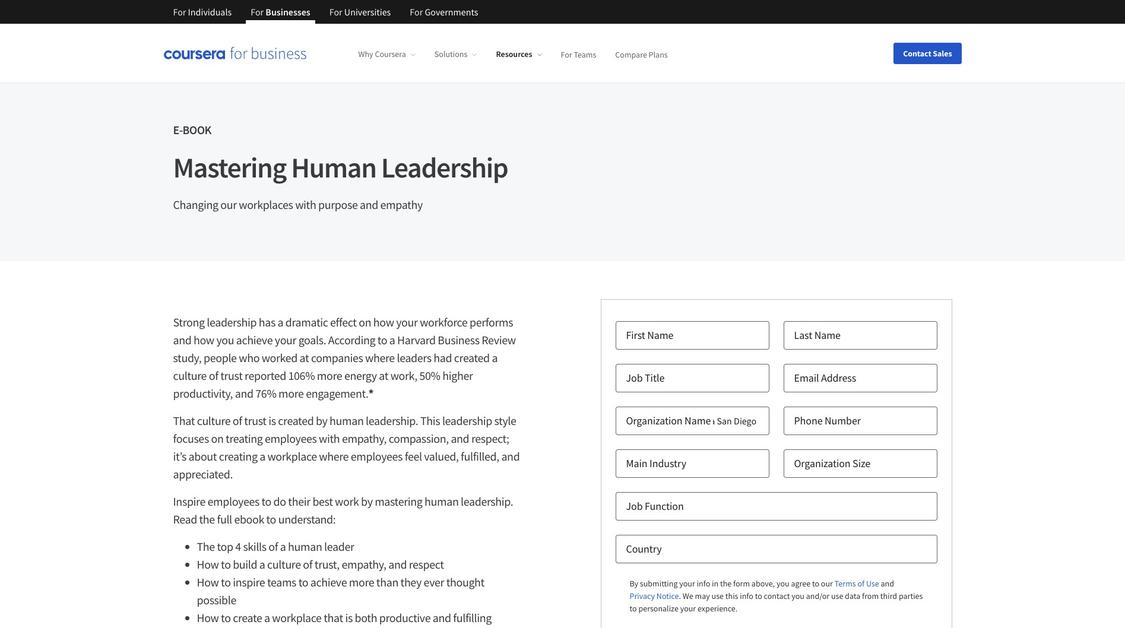 Task type: describe. For each thing, give the bounding box(es) containing it.
and/or
[[806, 591, 829, 601]]

job for job function
[[626, 499, 643, 513]]

both
[[355, 610, 377, 625]]

address
[[821, 371, 856, 385]]

phone
[[794, 414, 823, 427]]

0 horizontal spatial at
[[300, 350, 309, 365]]

your up harvard
[[396, 315, 418, 329]]

book
[[183, 122, 211, 137]]

to up possible
[[221, 575, 231, 590]]

1 how from the top
[[197, 557, 219, 572]]

more inside the top 4 skills of a human leader how to build a culture of trust, empathy, and respect how to inspire teams to achieve more than they ever thought possible how to create a workplace that is both productive and fulfilling
[[349, 575, 374, 590]]

and up than
[[388, 557, 407, 572]]

job function
[[626, 499, 684, 513]]

of inside that culture of trust is created by human leadership. this leadership style focuses on treating employees with empathy, compassion, and respect; it's about creating a workplace where employees feel valued, fulfilled, and appreciated.
[[233, 413, 242, 428]]

why coursera
[[358, 49, 406, 59]]

function
[[645, 499, 684, 513]]

trust,
[[315, 557, 339, 572]]

main industry
[[626, 457, 686, 470]]

name for first name
[[647, 328, 673, 342]]

your up the 'worked'
[[275, 332, 296, 347]]

treating
[[226, 431, 263, 446]]

human
[[291, 150, 376, 185]]

contact
[[903, 48, 931, 58]]

a right skills
[[280, 539, 286, 554]]

respect
[[409, 557, 444, 572]]

phone number
[[794, 414, 861, 427]]

to down above,
[[755, 591, 762, 601]]

work
[[335, 494, 359, 509]]

and up study, in the bottom of the page
[[173, 332, 191, 347]]

for universities
[[329, 6, 391, 18]]

dramatic
[[285, 315, 328, 329]]

creating
[[219, 449, 257, 464]]

may
[[695, 591, 710, 601]]

leadership
[[381, 150, 508, 185]]

to down do
[[266, 512, 276, 527]]

third
[[880, 591, 897, 601]]

a right build
[[259, 557, 265, 572]]

leadership. inside inspire employees to do their best work by mastering human leadership. read the full ebook to understand:
[[461, 494, 513, 509]]

for businesses
[[251, 6, 310, 18]]

who
[[239, 350, 260, 365]]

strong leadership has a dramatic effect on how your workforce performs and how you achieve your goals. according to a harvard business review study, people who worked at companies where leaders had created a culture of trust reported 106% more energy at work, 50% higher productivity, and 76% more engagement.
[[173, 315, 516, 401]]

a left harvard
[[389, 332, 395, 347]]

personalize
[[638, 603, 679, 614]]

individuals
[[188, 6, 232, 18]]

than
[[376, 575, 398, 590]]

respect;
[[471, 431, 509, 446]]

2 use from the left
[[831, 591, 843, 601]]

universities
[[344, 6, 391, 18]]

use
[[866, 578, 879, 589]]

the inside inspire employees to do their best work by mastering human leadership. read the full ebook to understand:
[[199, 512, 215, 527]]

to right 'teams'
[[298, 575, 308, 590]]

terms of
[[835, 578, 864, 589]]

in
[[712, 578, 718, 589]]

review
[[482, 332, 516, 347]]

and left fulfilling
[[433, 610, 451, 625]]

do
[[273, 494, 286, 509]]

submitting
[[640, 578, 678, 589]]

ever
[[424, 575, 444, 590]]

a down review
[[492, 350, 498, 365]]

parties
[[899, 591, 923, 601]]

they
[[400, 575, 421, 590]]

mastering
[[173, 150, 286, 185]]

Organization Name text field
[[615, 407, 769, 435]]

best
[[312, 494, 333, 509]]

reported
[[245, 368, 286, 383]]

for governments
[[410, 6, 478, 18]]

for left teams
[[561, 49, 572, 59]]

a inside that culture of trust is created by human leadership. this leadership style focuses on treating employees with empathy, compassion, and respect; it's about creating a workplace where employees feel valued, fulfilled, and appreciated.
[[260, 449, 265, 464]]

organization for organization name
[[626, 414, 683, 427]]

our inside the by submitting your info in the form above, you agree to our terms of use and privacy notice
[[821, 578, 833, 589]]

empathy, inside that culture of trust is created by human leadership. this leadership style focuses on treating employees with empathy, compassion, and respect; it's about creating a workplace where employees feel valued, fulfilled, and appreciated.
[[342, 431, 387, 446]]

by inside inspire employees to do their best work by mastering human leadership. read the full ebook to understand:
[[361, 494, 373, 509]]

compassion,
[[389, 431, 449, 446]]

0 vertical spatial how
[[373, 315, 394, 329]]

inspire employees to do their best work by mastering human leadership. read the full ebook to understand:
[[173, 494, 513, 527]]

teams
[[267, 575, 296, 590]]

for teams
[[561, 49, 596, 59]]

terms of use link
[[835, 578, 879, 590]]

to down possible
[[221, 610, 231, 625]]

achieve inside strong leadership has a dramatic effect on how your workforce performs and how you achieve your goals. according to a harvard business review study, people who worked at companies where leaders had created a culture of trust reported 106% more energy at work, 50% higher productivity, and 76% more engagement.
[[236, 332, 273, 347]]

3 how from the top
[[197, 610, 219, 625]]

and inside the by submitting your info in the form above, you agree to our terms of use and privacy notice
[[881, 578, 894, 589]]

Job Title text field
[[615, 364, 769, 392]]

thought
[[446, 575, 484, 590]]

compare plans
[[615, 49, 668, 59]]

agree to
[[791, 578, 819, 589]]

productivity,
[[173, 386, 233, 401]]

1 horizontal spatial employees
[[265, 431, 317, 446]]

leadership inside that culture of trust is created by human leadership. this leadership style focuses on treating employees with empathy, compassion, and respect; it's about creating a workplace where employees feel valued, fulfilled, and appreciated.
[[442, 413, 492, 428]]

by submitting your info in the form above, you agree to our terms of use and privacy notice
[[630, 578, 896, 601]]

achieve inside the top 4 skills of a human leader how to build a culture of trust, empathy, and respect how to inspire teams to achieve more than they ever thought possible how to create a workplace that is both productive and fulfilling
[[310, 575, 347, 590]]

that
[[173, 413, 195, 428]]

your inside the . we may use this info to contact you and/or use data from third parties to personalize your experience.
[[680, 603, 696, 614]]

workplace inside the top 4 skills of a human leader how to build a culture of trust, empathy, and respect how to inspire teams to achieve more than they ever thought possible how to create a workplace that is both productive and fulfilling
[[272, 610, 322, 625]]

you inside the . we may use this info to contact you and/or use data from third parties to personalize your experience.
[[791, 591, 804, 601]]

banner navigation
[[164, 0, 488, 24]]

industry
[[650, 457, 686, 470]]

build
[[233, 557, 257, 572]]

title
[[645, 371, 664, 385]]

style
[[494, 413, 516, 428]]

changing our workplaces with purpose and empathy
[[173, 197, 423, 212]]

about
[[189, 449, 217, 464]]

first name
[[626, 328, 673, 342]]

from
[[862, 591, 879, 601]]

leader
[[324, 539, 354, 554]]

sales
[[933, 48, 952, 58]]

people
[[204, 350, 237, 365]]

productive
[[379, 610, 431, 625]]

performs
[[470, 315, 513, 329]]

resources
[[496, 49, 532, 59]]

teams
[[574, 49, 596, 59]]

full
[[217, 512, 232, 527]]

culture inside the top 4 skills of a human leader how to build a culture of trust, empathy, and respect how to inspire teams to achieve more than they ever thought possible how to create a workplace that is both productive and fulfilling
[[267, 557, 301, 572]]

to down top
[[221, 557, 231, 572]]

first
[[626, 328, 645, 342]]

plans
[[649, 49, 668, 59]]

your inside the by submitting your info in the form above, you agree to our terms of use and privacy notice
[[679, 578, 695, 589]]

feel
[[405, 449, 422, 464]]

coursera
[[375, 49, 406, 59]]

effect
[[330, 315, 357, 329]]

. we
[[679, 591, 693, 601]]

workplace inside that culture of trust is created by human leadership. this leadership style focuses on treating employees with empathy, compassion, and respect; it's about creating a workplace where employees feel valued, fulfilled, and appreciated.
[[267, 449, 317, 464]]

privacy notice link
[[630, 590, 679, 603]]



Task type: locate. For each thing, give the bounding box(es) containing it.
a right creating
[[260, 449, 265, 464]]

how up according
[[373, 315, 394, 329]]

you inside the by submitting your info in the form above, you agree to our terms of use and privacy notice
[[776, 578, 789, 589]]

created inside strong leadership has a dramatic effect on how your workforce performs and how you achieve your goals. according to a harvard business review study, people who worked at companies where leaders had created a culture of trust reported 106% more energy at work, 50% higher productivity, and 76% more engagement.
[[454, 350, 490, 365]]

employees left feel
[[351, 449, 403, 464]]

appreciated.
[[173, 467, 233, 481]]

1 vertical spatial created
[[278, 413, 314, 428]]

the inside the by submitting your info in the form above, you agree to our terms of use and privacy notice
[[720, 578, 732, 589]]

employees inside inspire employees to do their best work by mastering human leadership. read the full ebook to understand:
[[208, 494, 259, 509]]

1 horizontal spatial our
[[821, 578, 833, 589]]

1 horizontal spatial with
[[319, 431, 340, 446]]

0 horizontal spatial employees
[[208, 494, 259, 509]]

First Name text field
[[615, 321, 769, 350]]

1 vertical spatial achieve
[[310, 575, 347, 590]]

0 vertical spatial empathy,
[[342, 431, 387, 446]]

1 vertical spatial leadership.
[[461, 494, 513, 509]]

0 horizontal spatial is
[[268, 413, 276, 428]]

job
[[626, 371, 643, 385], [626, 499, 643, 513]]

this
[[420, 413, 440, 428]]

empathy,
[[342, 431, 387, 446], [342, 557, 386, 572]]

0 vertical spatial workplace
[[267, 449, 317, 464]]

your down . we
[[680, 603, 696, 614]]

trust inside strong leadership has a dramatic effect on how your workforce performs and how you achieve your goals. according to a harvard business review study, people who worked at companies where leaders had created a culture of trust reported 106% more energy at work, 50% higher productivity, and 76% more engagement.
[[220, 368, 243, 383]]

for left individuals
[[173, 6, 186, 18]]

1 vertical spatial empathy,
[[342, 557, 386, 572]]

culture inside that culture of trust is created by human leadership. this leadership style focuses on treating employees with empathy, compassion, and respect; it's about creating a workplace where employees feel valued, fulfilled, and appreciated.
[[197, 413, 231, 428]]

study,
[[173, 350, 202, 365]]

organization for organization size
[[794, 457, 851, 470]]

2 vertical spatial culture
[[267, 557, 301, 572]]

4
[[235, 539, 241, 554]]

106%
[[288, 368, 315, 383]]

how down possible
[[197, 610, 219, 625]]

0 horizontal spatial info
[[697, 578, 710, 589]]

it's
[[173, 449, 186, 464]]

info left in
[[697, 578, 710, 589]]

a right create
[[264, 610, 270, 625]]

with inside that culture of trust is created by human leadership. this leadership style focuses on treating employees with empathy, compassion, and respect; it's about creating a workplace where employees feel valued, fulfilled, and appreciated.
[[319, 431, 340, 446]]

by right work
[[361, 494, 373, 509]]

0 vertical spatial with
[[295, 197, 316, 212]]

how down strong
[[194, 332, 214, 347]]

0 horizontal spatial achieve
[[236, 332, 273, 347]]

inspire
[[233, 575, 265, 590]]

1 horizontal spatial use
[[831, 591, 843, 601]]

1 vertical spatial how
[[194, 332, 214, 347]]

privacy notice
[[630, 591, 679, 601]]

1 vertical spatial more
[[278, 386, 304, 401]]

trust
[[220, 368, 243, 383], [244, 413, 266, 428]]

for left "governments"
[[410, 6, 423, 18]]

1 horizontal spatial achieve
[[310, 575, 347, 590]]

2 vertical spatial how
[[197, 610, 219, 625]]

0 vertical spatial more
[[317, 368, 342, 383]]

country
[[626, 542, 662, 556]]

info
[[697, 578, 710, 589], [740, 591, 753, 601]]

1 horizontal spatial on
[[359, 315, 371, 329]]

0 horizontal spatial you
[[216, 332, 234, 347]]

on inside that culture of trust is created by human leadership. this leadership style focuses on treating employees with empathy, compassion, and respect; it's about creating a workplace where employees feel valued, fulfilled, and appreciated.
[[211, 431, 223, 446]]

achieve
[[236, 332, 273, 347], [310, 575, 347, 590]]

governments
[[425, 6, 478, 18]]

1 vertical spatial on
[[211, 431, 223, 446]]

workplace up "their"
[[267, 449, 317, 464]]

human right mastering
[[425, 494, 459, 509]]

how up possible
[[197, 575, 219, 590]]

compare plans link
[[615, 49, 668, 59]]

1 vertical spatial info
[[740, 591, 753, 601]]

skills
[[243, 539, 266, 554]]

achieve down 'trust,'
[[310, 575, 347, 590]]

businesses
[[266, 6, 310, 18]]

2 vertical spatial human
[[288, 539, 322, 554]]

more left than
[[349, 575, 374, 590]]

2 how from the top
[[197, 575, 219, 590]]

for left businesses
[[251, 6, 264, 18]]

info inside the by submitting your info in the form above, you agree to our terms of use and privacy notice
[[697, 578, 710, 589]]

human down understand:
[[288, 539, 322, 554]]

of up "treating" on the left of page
[[233, 413, 242, 428]]

0 horizontal spatial the
[[199, 512, 215, 527]]

according
[[328, 332, 375, 347]]

0 horizontal spatial trust
[[220, 368, 243, 383]]

your
[[396, 315, 418, 329], [275, 332, 296, 347], [679, 578, 695, 589], [680, 603, 696, 614]]

and up third
[[881, 578, 894, 589]]

with down engagement.
[[319, 431, 340, 446]]

0 vertical spatial employees
[[265, 431, 317, 446]]

0 vertical spatial trust
[[220, 368, 243, 383]]

for
[[173, 6, 186, 18], [251, 6, 264, 18], [329, 6, 342, 18], [410, 6, 423, 18], [561, 49, 572, 59]]

1 vertical spatial culture
[[197, 413, 231, 428]]

leadership. down fulfilled, on the left bottom of the page
[[461, 494, 513, 509]]

0 horizontal spatial human
[[288, 539, 322, 554]]

more down the companies
[[317, 368, 342, 383]]

name right first
[[647, 328, 673, 342]]

had
[[434, 350, 452, 365]]

0 vertical spatial at
[[300, 350, 309, 365]]

of inside strong leadership has a dramatic effect on how your workforce performs and how you achieve your goals. according to a harvard business review study, people who worked at companies where leaders had created a culture of trust reported 106% more energy at work, 50% higher productivity, and 76% more engagement.
[[209, 368, 218, 383]]

trust up "treating" on the left of page
[[244, 413, 266, 428]]

1 horizontal spatial by
[[361, 494, 373, 509]]

50%
[[419, 368, 440, 383]]

0 horizontal spatial by
[[316, 413, 327, 428]]

leadership up respect;
[[442, 413, 492, 428]]

Email Address email field
[[783, 364, 937, 392]]

info down form
[[740, 591, 753, 601]]

email address
[[794, 371, 856, 385]]

mastering human leadership
[[173, 150, 508, 185]]

. we may use this info to contact you and/or use data from third parties to personalize your experience.
[[630, 591, 923, 614]]

experience.
[[698, 603, 738, 614]]

by down engagement.
[[316, 413, 327, 428]]

1 vertical spatial trust
[[244, 413, 266, 428]]

human inside the top 4 skills of a human leader how to build a culture of trust, empathy, and respect how to inspire teams to achieve more than they ever thought possible how to create a workplace that is both productive and fulfilling
[[288, 539, 322, 554]]

empathy, down "*"
[[342, 431, 387, 446]]

0 vertical spatial where
[[365, 350, 395, 365]]

empathy
[[380, 197, 423, 212]]

0 vertical spatial culture
[[173, 368, 207, 383]]

leadership
[[207, 315, 257, 329], [442, 413, 492, 428]]

possible
[[197, 592, 236, 607]]

76%
[[255, 386, 276, 401]]

for left universities
[[329, 6, 342, 18]]

0 horizontal spatial created
[[278, 413, 314, 428]]

0 vertical spatial organization
[[626, 414, 683, 427]]

and up valued, at the bottom of the page
[[451, 431, 469, 446]]

our right changing
[[220, 197, 237, 212]]

name for organization name
[[685, 414, 711, 427]]

is inside the top 4 skills of a human leader how to build a culture of trust, empathy, and respect how to inspire teams to achieve more than they ever thought possible how to create a workplace that is both productive and fulfilling
[[345, 610, 353, 625]]

the right in
[[720, 578, 732, 589]]

0 horizontal spatial organization
[[626, 414, 683, 427]]

1 vertical spatial our
[[821, 578, 833, 589]]

for for governments
[[410, 6, 423, 18]]

1 vertical spatial is
[[345, 610, 353, 625]]

the top 4 skills of a human leader how to build a culture of trust, empathy, and respect how to inspire teams to achieve more than they ever thought possible how to create a workplace that is both productive and fulfilling
[[197, 539, 492, 625]]

where
[[365, 350, 395, 365], [319, 449, 349, 464]]

1 job from the top
[[626, 371, 643, 385]]

human inside that culture of trust is created by human leadership. this leadership style focuses on treating employees with empathy, compassion, and respect; it's about creating a workplace where employees feel valued, fulfilled, and appreciated.
[[330, 413, 364, 428]]

your up . we
[[679, 578, 695, 589]]

1 vertical spatial you
[[776, 578, 789, 589]]

name
[[647, 328, 673, 342], [814, 328, 841, 342], [685, 414, 711, 427]]

1 horizontal spatial name
[[685, 414, 711, 427]]

2 empathy, from the top
[[342, 557, 386, 572]]

where inside that culture of trust is created by human leadership. this leadership style focuses on treating employees with empathy, compassion, and respect; it's about creating a workplace where employees feel valued, fulfilled, and appreciated.
[[319, 449, 349, 464]]

1 vertical spatial by
[[361, 494, 373, 509]]

of
[[209, 368, 218, 383], [233, 413, 242, 428], [269, 539, 278, 554], [303, 557, 312, 572]]

is inside that culture of trust is created by human leadership. this leadership style focuses on treating employees with empathy, compassion, and respect; it's about creating a workplace where employees feel valued, fulfilled, and appreciated.
[[268, 413, 276, 428]]

at left work, at the left
[[379, 368, 388, 383]]

their
[[288, 494, 310, 509]]

name down job title text box
[[685, 414, 711, 427]]

leaders
[[397, 350, 431, 365]]

employees right "treating" on the left of page
[[265, 431, 317, 446]]

at up 106%
[[300, 350, 309, 365]]

you inside strong leadership has a dramatic effect on how your workforce performs and how you achieve your goals. according to a harvard business review study, people who worked at companies where leaders had created a culture of trust reported 106% more energy at work, 50% higher productivity, and 76% more engagement.
[[216, 332, 234, 347]]

2 vertical spatial employees
[[208, 494, 259, 509]]

changing
[[173, 197, 218, 212]]

leadership inside strong leadership has a dramatic effect on how your workforce performs and how you achieve your goals. according to a harvard business review study, people who worked at companies where leaders had created a culture of trust reported 106% more energy at work, 50% higher productivity, and 76% more engagement.
[[207, 315, 257, 329]]

1 vertical spatial with
[[319, 431, 340, 446]]

on right effect
[[359, 315, 371, 329]]

how down the
[[197, 557, 219, 572]]

1 horizontal spatial how
[[373, 315, 394, 329]]

0 vertical spatial human
[[330, 413, 364, 428]]

is right that
[[345, 610, 353, 625]]

0 vertical spatial you
[[216, 332, 234, 347]]

0 vertical spatial the
[[199, 512, 215, 527]]

1 horizontal spatial more
[[317, 368, 342, 383]]

1 vertical spatial human
[[425, 494, 459, 509]]

of right skills
[[269, 539, 278, 554]]

2 job from the top
[[626, 499, 643, 513]]

is down "76%"
[[268, 413, 276, 428]]

empathy, up than
[[342, 557, 386, 572]]

for individuals
[[173, 6, 232, 18]]

to
[[377, 332, 387, 347], [262, 494, 271, 509], [266, 512, 276, 527], [221, 557, 231, 572], [221, 575, 231, 590], [298, 575, 308, 590], [755, 591, 762, 601], [630, 603, 637, 614], [221, 610, 231, 625]]

0 horizontal spatial how
[[194, 332, 214, 347]]

contact sales
[[903, 48, 952, 58]]

created down 106%
[[278, 413, 314, 428]]

coursera for business image
[[164, 47, 306, 59]]

2 vertical spatial more
[[349, 575, 374, 590]]

name for last name
[[814, 328, 841, 342]]

1 horizontal spatial at
[[379, 368, 388, 383]]

harvard
[[397, 332, 436, 347]]

leadership. up compassion,
[[366, 413, 418, 428]]

0 vertical spatial how
[[197, 557, 219, 572]]

mastering
[[375, 494, 422, 509]]

energy
[[344, 368, 377, 383]]

solutions link
[[434, 49, 477, 59]]

workplaces
[[239, 197, 293, 212]]

leadership. inside that culture of trust is created by human leadership. this leadership style focuses on treating employees with empathy, compassion, and respect; it's about creating a workplace where employees feel valued, fulfilled, and appreciated.
[[366, 413, 418, 428]]

understand:
[[278, 512, 336, 527]]

more down 106%
[[278, 386, 304, 401]]

to right according
[[377, 332, 387, 347]]

employees
[[265, 431, 317, 446], [351, 449, 403, 464], [208, 494, 259, 509]]

employees up full
[[208, 494, 259, 509]]

empathy, inside the top 4 skills of a human leader how to build a culture of trust, empathy, and respect how to inspire teams to achieve more than they ever thought possible how to create a workplace that is both productive and fulfilling
[[342, 557, 386, 572]]

use up experience.
[[712, 591, 724, 601]]

created
[[454, 350, 490, 365], [278, 413, 314, 428]]

for for individuals
[[173, 6, 186, 18]]

1 use from the left
[[712, 591, 724, 601]]

1 horizontal spatial organization
[[794, 457, 851, 470]]

you up people
[[216, 332, 234, 347]]

has
[[259, 315, 275, 329]]

1 vertical spatial job
[[626, 499, 643, 513]]

0 vertical spatial leadership.
[[366, 413, 418, 428]]

workforce
[[420, 315, 467, 329]]

for for businesses
[[251, 6, 264, 18]]

organization down title
[[626, 414, 683, 427]]

1 vertical spatial organization
[[794, 457, 851, 470]]

on inside strong leadership has a dramatic effect on how your workforce performs and how you achieve your goals. according to a harvard business review study, people who worked at companies where leaders had created a culture of trust reported 106% more energy at work, 50% higher productivity, and 76% more engagement.
[[359, 315, 371, 329]]

companies
[[311, 350, 363, 365]]

workplace left that
[[272, 610, 322, 625]]

where up best
[[319, 449, 349, 464]]

where inside strong leadership has a dramatic effect on how your workforce performs and how you achieve your goals. according to a harvard business review study, people who worked at companies where leaders had created a culture of trust reported 106% more energy at work, 50% higher productivity, and 76% more engagement.
[[365, 350, 395, 365]]

1 horizontal spatial the
[[720, 578, 732, 589]]

fulfilled,
[[461, 449, 499, 464]]

engagement.
[[306, 386, 368, 401]]

higher
[[442, 368, 473, 383]]

a
[[278, 315, 283, 329], [389, 332, 395, 347], [492, 350, 498, 365], [260, 449, 265, 464], [280, 539, 286, 554], [259, 557, 265, 572], [264, 610, 270, 625]]

0 horizontal spatial leadership
[[207, 315, 257, 329]]

this
[[725, 591, 738, 601]]

1 vertical spatial where
[[319, 449, 349, 464]]

for for universities
[[329, 6, 342, 18]]

name right the last
[[814, 328, 841, 342]]

0 horizontal spatial on
[[211, 431, 223, 446]]

top
[[217, 539, 233, 554]]

Last Name text field
[[783, 321, 937, 350]]

with left purpose
[[295, 197, 316, 212]]

above,
[[752, 578, 775, 589]]

culture up focuses on the bottom of the page
[[197, 413, 231, 428]]

that culture of trust is created by human leadership. this leadership style focuses on treating employees with empathy, compassion, and respect; it's about creating a workplace where employees feel valued, fulfilled, and appreciated.
[[173, 413, 520, 481]]

created inside that culture of trust is created by human leadership. this leadership style focuses on treating employees with empathy, compassion, and respect; it's about creating a workplace where employees feel valued, fulfilled, and appreciated.
[[278, 413, 314, 428]]

e-
[[173, 122, 183, 137]]

strong
[[173, 315, 205, 329]]

0 vertical spatial our
[[220, 197, 237, 212]]

of down people
[[209, 368, 218, 383]]

with
[[295, 197, 316, 212], [319, 431, 340, 446]]

1 vertical spatial leadership
[[442, 413, 492, 428]]

to left do
[[262, 494, 271, 509]]

the left full
[[199, 512, 215, 527]]

job left function
[[626, 499, 643, 513]]

2 horizontal spatial more
[[349, 575, 374, 590]]

to inside strong leadership has a dramatic effect on how your workforce performs and how you achieve your goals. according to a harvard business review study, people who worked at companies where leaders had created a culture of trust reported 106% more energy at work, 50% higher productivity, and 76% more engagement.
[[377, 332, 387, 347]]

where up energy
[[365, 350, 395, 365]]

1 vertical spatial how
[[197, 575, 219, 590]]

Phone Number telephone field
[[783, 407, 937, 435]]

0 horizontal spatial use
[[712, 591, 724, 601]]

2 horizontal spatial employees
[[351, 449, 403, 464]]

of left 'trust,'
[[303, 557, 312, 572]]

job left title
[[626, 371, 643, 385]]

inspire
[[173, 494, 205, 509]]

2 horizontal spatial name
[[814, 328, 841, 342]]

0 horizontal spatial more
[[278, 386, 304, 401]]

our up and/or
[[821, 578, 833, 589]]

0 horizontal spatial name
[[647, 328, 673, 342]]

0 horizontal spatial where
[[319, 449, 349, 464]]

trust down people
[[220, 368, 243, 383]]

human inside inspire employees to do their best work by mastering human leadership. read the full ebook to understand:
[[425, 494, 459, 509]]

1 horizontal spatial you
[[776, 578, 789, 589]]

you up contact
[[776, 578, 789, 589]]

0 horizontal spatial with
[[295, 197, 316, 212]]

0 horizontal spatial our
[[220, 197, 237, 212]]

1 horizontal spatial created
[[454, 350, 490, 365]]

and down respect;
[[501, 449, 520, 464]]

culture up 'teams'
[[267, 557, 301, 572]]

and right purpose
[[360, 197, 378, 212]]

trust inside that culture of trust is created by human leadership. this leadership style focuses on treating employees with empathy, compassion, and respect; it's about creating a workplace where employees feel valued, fulfilled, and appreciated.
[[244, 413, 266, 428]]

0 vertical spatial on
[[359, 315, 371, 329]]

culture down study, in the bottom of the page
[[173, 368, 207, 383]]

1 vertical spatial at
[[379, 368, 388, 383]]

2 vertical spatial you
[[791, 591, 804, 601]]

size
[[853, 457, 870, 470]]

and left "76%"
[[235, 386, 253, 401]]

1 horizontal spatial is
[[345, 610, 353, 625]]

0 vertical spatial info
[[697, 578, 710, 589]]

0 vertical spatial job
[[626, 371, 643, 385]]

2 horizontal spatial human
[[425, 494, 459, 509]]

info inside the . we may use this info to contact you and/or use data from third parties to personalize your experience.
[[740, 591, 753, 601]]

1 horizontal spatial leadership.
[[461, 494, 513, 509]]

on
[[359, 315, 371, 329], [211, 431, 223, 446]]

created down the business at the left of the page
[[454, 350, 490, 365]]

human down engagement.
[[330, 413, 364, 428]]

1 horizontal spatial where
[[365, 350, 395, 365]]

organization left size
[[794, 457, 851, 470]]

a right the has at the left bottom of the page
[[278, 315, 283, 329]]

1 horizontal spatial trust
[[244, 413, 266, 428]]

1 vertical spatial the
[[720, 578, 732, 589]]

1 vertical spatial workplace
[[272, 610, 322, 625]]

2 horizontal spatial you
[[791, 591, 804, 601]]

leadership left the has at the left bottom of the page
[[207, 315, 257, 329]]

job for job title
[[626, 371, 643, 385]]

use left data
[[831, 591, 843, 601]]

achieve up who
[[236, 332, 273, 347]]

culture inside strong leadership has a dramatic effect on how your workforce performs and how you achieve your goals. according to a harvard business review study, people who worked at companies where leaders had created a culture of trust reported 106% more energy at work, 50% higher productivity, and 76% more engagement.
[[173, 368, 207, 383]]

organization name
[[626, 414, 711, 427]]

0 vertical spatial achieve
[[236, 332, 273, 347]]

0 vertical spatial is
[[268, 413, 276, 428]]

leadership.
[[366, 413, 418, 428], [461, 494, 513, 509]]

you down agree to
[[791, 591, 804, 601]]

last name
[[794, 328, 841, 342]]

by inside that culture of trust is created by human leadership. this leadership style focuses on treating employees with empathy, compassion, and respect; it's about creating a workplace where employees feel valued, fulfilled, and appreciated.
[[316, 413, 327, 428]]

on up about
[[211, 431, 223, 446]]

to down privacy notice link
[[630, 603, 637, 614]]

1 horizontal spatial info
[[740, 591, 753, 601]]

0 horizontal spatial leadership.
[[366, 413, 418, 428]]

1 horizontal spatial leadership
[[442, 413, 492, 428]]

1 vertical spatial employees
[[351, 449, 403, 464]]

1 empathy, from the top
[[342, 431, 387, 446]]



Task type: vqa. For each thing, say whether or not it's contained in the screenshot.
on to the left
yes



